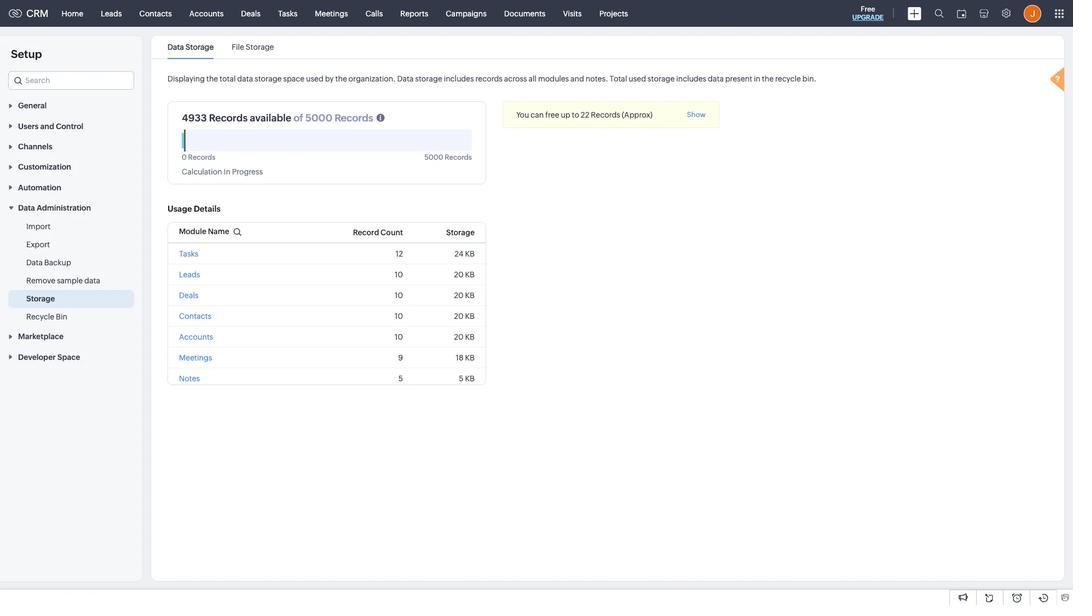 Task type: locate. For each thing, give the bounding box(es) containing it.
5 down 18
[[459, 375, 464, 384]]

kb for contacts
[[465, 312, 475, 321]]

3 10 from the top
[[395, 312, 403, 321]]

None field
[[8, 71, 134, 90]]

3 kb from the top
[[465, 292, 475, 300]]

10 for accounts
[[395, 333, 403, 342]]

data administration region
[[0, 218, 142, 326]]

campaigns link
[[437, 0, 495, 27]]

0 horizontal spatial storage
[[255, 74, 282, 83]]

displaying
[[168, 74, 205, 83]]

accounts link
[[181, 0, 232, 27]]

4 20 kb from the top
[[454, 333, 475, 342]]

you
[[516, 111, 529, 119]]

2 kb from the top
[[465, 271, 475, 279]]

data
[[237, 74, 253, 83], [708, 74, 724, 83], [84, 277, 100, 285]]

kb
[[465, 250, 475, 259], [465, 271, 475, 279], [465, 292, 475, 300], [465, 312, 475, 321], [465, 333, 475, 342], [465, 354, 475, 363], [465, 375, 475, 384]]

data left present
[[708, 74, 724, 83]]

calls link
[[357, 0, 392, 27]]

tasks link
[[269, 0, 306, 27]]

records
[[476, 74, 503, 83]]

0 horizontal spatial 5
[[399, 375, 403, 384]]

data inside dropdown button
[[18, 204, 35, 212]]

data storage
[[168, 43, 214, 51]]

1 20 kb from the top
[[454, 271, 475, 279]]

name
[[208, 227, 229, 236]]

free
[[861, 5, 875, 13]]

projects
[[599, 9, 628, 18]]

1 horizontal spatial includes
[[676, 74, 707, 83]]

profile image
[[1024, 5, 1042, 22]]

10 for deals
[[395, 292, 403, 300]]

0 vertical spatial tasks
[[278, 9, 298, 18]]

0 vertical spatial 5000
[[305, 112, 333, 124]]

and
[[571, 74, 584, 83], [40, 122, 54, 131]]

records
[[591, 111, 620, 119], [209, 112, 248, 124], [335, 112, 373, 124], [188, 153, 215, 162], [445, 153, 472, 162]]

5
[[399, 375, 403, 384], [459, 375, 464, 384]]

deals link
[[232, 0, 269, 27]]

used left 'by' at the left top of the page
[[306, 74, 324, 83]]

1 5 from the left
[[399, 375, 403, 384]]

1 used from the left
[[306, 74, 324, 83]]

0 horizontal spatial used
[[306, 74, 324, 83]]

2 20 from the top
[[454, 292, 464, 300]]

1 vertical spatial tasks
[[179, 250, 198, 259]]

data inside region
[[26, 258, 43, 267]]

setup
[[11, 48, 42, 60]]

0 horizontal spatial deals
[[179, 292, 199, 300]]

1 vertical spatial and
[[40, 122, 54, 131]]

2 horizontal spatial the
[[762, 74, 774, 83]]

leads right home link
[[101, 9, 122, 18]]

data administration button
[[0, 198, 142, 218]]

0
[[182, 153, 187, 162]]

4933
[[182, 112, 207, 124]]

5 down the 9
[[399, 375, 403, 384]]

data inside region
[[84, 277, 100, 285]]

leads down the module
[[179, 271, 200, 279]]

automation button
[[0, 177, 142, 198]]

storage up the 24
[[446, 229, 475, 237]]

you can free up to 22 records (approx)
[[516, 111, 653, 119]]

data
[[168, 43, 184, 51], [397, 74, 414, 83], [18, 204, 35, 212], [26, 258, 43, 267]]

documents link
[[495, 0, 554, 27]]

1 horizontal spatial 5
[[459, 375, 464, 384]]

used right "total"
[[629, 74, 646, 83]]

customization
[[18, 163, 71, 172]]

4 kb from the top
[[465, 312, 475, 321]]

0 vertical spatial deals
[[241, 9, 261, 18]]

kb for tasks
[[465, 250, 475, 259]]

2 storage from the left
[[415, 74, 442, 83]]

export link
[[26, 239, 50, 250]]

the
[[206, 74, 218, 83], [335, 74, 347, 83], [762, 74, 774, 83]]

0 horizontal spatial contacts
[[139, 9, 172, 18]]

create menu image
[[908, 7, 922, 20]]

and left notes.
[[571, 74, 584, 83]]

accounts up "notes"
[[179, 333, 213, 342]]

0 horizontal spatial and
[[40, 122, 54, 131]]

4 20 from the top
[[454, 333, 464, 342]]

data down export
[[26, 258, 43, 267]]

5000
[[305, 112, 333, 124], [424, 153, 443, 162]]

0 horizontal spatial data
[[84, 277, 100, 285]]

tasks
[[278, 9, 298, 18], [179, 250, 198, 259]]

6 kb from the top
[[465, 354, 475, 363]]

progress
[[232, 168, 263, 177]]

data up import
[[18, 204, 35, 212]]

3 the from the left
[[762, 74, 774, 83]]

channels button
[[0, 136, 142, 157]]

0 horizontal spatial the
[[206, 74, 218, 83]]

space
[[57, 353, 80, 362]]

create menu element
[[901, 0, 928, 27]]

20 kb for contacts
[[454, 312, 475, 321]]

1 vertical spatial leads
[[179, 271, 200, 279]]

data right 'total'
[[237, 74, 253, 83]]

1 horizontal spatial and
[[571, 74, 584, 83]]

3 20 kb from the top
[[454, 312, 475, 321]]

meetings up "notes"
[[179, 354, 212, 363]]

7 kb from the top
[[465, 375, 475, 384]]

4 10 from the top
[[395, 333, 403, 342]]

and right users
[[40, 122, 54, 131]]

2 the from the left
[[335, 74, 347, 83]]

the right in
[[762, 74, 774, 83]]

3 20 from the top
[[454, 312, 464, 321]]

1 horizontal spatial storage
[[415, 74, 442, 83]]

file
[[232, 43, 244, 51]]

includes
[[444, 74, 474, 83], [676, 74, 707, 83]]

1 kb from the top
[[465, 250, 475, 259]]

records for 5000 records
[[445, 153, 472, 162]]

module name
[[179, 227, 229, 236]]

1 10 from the top
[[395, 271, 403, 279]]

tasks down the module
[[179, 250, 198, 259]]

1 vertical spatial meetings
[[179, 354, 212, 363]]

of
[[294, 112, 303, 124]]

1 20 from the top
[[454, 271, 464, 279]]

5 for 5 kb
[[459, 375, 464, 384]]

0 horizontal spatial tasks
[[179, 250, 198, 259]]

1 horizontal spatial the
[[335, 74, 347, 83]]

present
[[725, 74, 753, 83]]

1 horizontal spatial meetings
[[315, 9, 348, 18]]

2 horizontal spatial storage
[[648, 74, 675, 83]]

data right sample
[[84, 277, 100, 285]]

the left 'total'
[[206, 74, 218, 83]]

includes up the 'show'
[[676, 74, 707, 83]]

upgrade
[[852, 14, 884, 21]]

to
[[572, 111, 579, 119]]

data right organization.
[[397, 74, 414, 83]]

0 horizontal spatial 5000
[[305, 112, 333, 124]]

free
[[545, 111, 559, 119]]

recycle bin
[[26, 313, 67, 321]]

calculation
[[182, 168, 222, 177]]

notes.
[[586, 74, 608, 83]]

1 vertical spatial 5000
[[424, 153, 443, 162]]

1 horizontal spatial deals
[[241, 9, 261, 18]]

accounts inside accounts link
[[189, 9, 224, 18]]

includes left records
[[444, 74, 474, 83]]

1 vertical spatial deals
[[179, 292, 199, 300]]

meetings
[[315, 9, 348, 18], [179, 354, 212, 363]]

12
[[396, 250, 403, 259]]

kb for leads
[[465, 271, 475, 279]]

total
[[610, 74, 627, 83]]

meetings left calls at the left of page
[[315, 9, 348, 18]]

all
[[529, 74, 537, 83]]

recycle
[[26, 313, 54, 321]]

contacts
[[139, 9, 172, 18], [179, 312, 211, 321]]

2 10 from the top
[[395, 292, 403, 300]]

data for data storage
[[168, 43, 184, 51]]

0 vertical spatial accounts
[[189, 9, 224, 18]]

search element
[[928, 0, 951, 27]]

3 storage from the left
[[648, 74, 675, 83]]

visits
[[563, 9, 582, 18]]

leads
[[101, 9, 122, 18], [179, 271, 200, 279]]

2 20 kb from the top
[[454, 292, 475, 300]]

storage down remove
[[26, 295, 55, 303]]

reports link
[[392, 0, 437, 27]]

export
[[26, 240, 50, 249]]

data up the displaying
[[168, 43, 184, 51]]

storage
[[255, 74, 282, 83], [415, 74, 442, 83], [648, 74, 675, 83]]

in
[[224, 168, 230, 177]]

0 horizontal spatial includes
[[444, 74, 474, 83]]

9
[[398, 354, 403, 363]]

the right 'by' at the left top of the page
[[335, 74, 347, 83]]

5 kb from the top
[[465, 333, 475, 342]]

1 horizontal spatial used
[[629, 74, 646, 83]]

channels
[[18, 142, 52, 151]]

and inside users and control dropdown button
[[40, 122, 54, 131]]

campaigns
[[446, 9, 487, 18]]

general
[[18, 101, 47, 110]]

20 for leads
[[454, 271, 464, 279]]

up
[[561, 111, 570, 119]]

24
[[455, 250, 464, 259]]

projects link
[[591, 0, 637, 27]]

used
[[306, 74, 324, 83], [629, 74, 646, 83]]

recycle
[[775, 74, 801, 83]]

deals
[[241, 9, 261, 18], [179, 292, 199, 300]]

file storage link
[[232, 43, 274, 51]]

kb for notes
[[465, 375, 475, 384]]

tasks right deals link
[[278, 9, 298, 18]]

0 vertical spatial leads
[[101, 9, 122, 18]]

data for data administration
[[18, 204, 35, 212]]

automation
[[18, 183, 61, 192]]

1 vertical spatial contacts
[[179, 312, 211, 321]]

20 for contacts
[[454, 312, 464, 321]]

2 5 from the left
[[459, 375, 464, 384]]

accounts up data storage
[[189, 9, 224, 18]]



Task type: describe. For each thing, give the bounding box(es) containing it.
total
[[220, 74, 236, 83]]

displaying the total data storage space used by the organization. data storage includes records across all modules  and notes. total used storage includes data present in the recycle bin.
[[168, 74, 816, 83]]

20 kb for accounts
[[454, 333, 475, 342]]

1 storage from the left
[[255, 74, 282, 83]]

available
[[250, 112, 291, 124]]

developer space
[[18, 353, 80, 362]]

file storage
[[232, 43, 274, 51]]

contacts link
[[131, 0, 181, 27]]

visits link
[[554, 0, 591, 27]]

Search text field
[[9, 72, 134, 89]]

10 for leads
[[395, 271, 403, 279]]

developer
[[18, 353, 56, 362]]

2 used from the left
[[629, 74, 646, 83]]

(approx)
[[622, 111, 653, 119]]

10 for contacts
[[395, 312, 403, 321]]

18
[[456, 354, 464, 363]]

0 records
[[182, 153, 215, 162]]

general button
[[0, 95, 142, 116]]

20 for deals
[[454, 292, 464, 300]]

leads link
[[92, 0, 131, 27]]

storage inside data administration region
[[26, 295, 55, 303]]

24 kb
[[455, 250, 475, 259]]

remove sample data
[[26, 277, 100, 285]]

kb for accounts
[[465, 333, 475, 342]]

users and control button
[[0, 116, 142, 136]]

2 includes from the left
[[676, 74, 707, 83]]

0 vertical spatial contacts
[[139, 9, 172, 18]]

home link
[[53, 0, 92, 27]]

backup
[[44, 258, 71, 267]]

0 horizontal spatial leads
[[101, 9, 122, 18]]

count
[[381, 229, 403, 237]]

calculation in progress
[[182, 168, 263, 177]]

usage
[[168, 204, 192, 214]]

2 horizontal spatial data
[[708, 74, 724, 83]]

data storage link
[[168, 43, 214, 51]]

data for data backup
[[26, 258, 43, 267]]

20 for accounts
[[454, 333, 464, 342]]

developer space button
[[0, 347, 142, 367]]

1 horizontal spatial data
[[237, 74, 253, 83]]

0 vertical spatial meetings
[[315, 9, 348, 18]]

crm
[[26, 8, 49, 19]]

5 kb
[[459, 375, 475, 384]]

18 kb
[[456, 354, 475, 363]]

22
[[581, 111, 589, 119]]

organization.
[[349, 74, 396, 83]]

records for 4933 records available of 5000 records
[[209, 112, 248, 124]]

modules
[[538, 74, 569, 83]]

0 horizontal spatial meetings
[[179, 354, 212, 363]]

data backup link
[[26, 257, 71, 268]]

profile element
[[1017, 0, 1048, 27]]

data administration
[[18, 204, 91, 212]]

records for 0 records
[[188, 153, 215, 162]]

crm link
[[9, 8, 49, 19]]

record count
[[353, 229, 403, 237]]

in
[[754, 74, 761, 83]]

kb for meetings
[[465, 354, 475, 363]]

kb for deals
[[465, 292, 475, 300]]

1 horizontal spatial contacts
[[179, 312, 211, 321]]

notes
[[179, 375, 200, 384]]

documents
[[504, 9, 546, 18]]

calendar image
[[957, 9, 966, 18]]

storage link
[[26, 294, 55, 304]]

users and control
[[18, 122, 83, 131]]

remove
[[26, 277, 55, 285]]

sample
[[57, 277, 83, 285]]

space
[[283, 74, 305, 83]]

storage down accounts link
[[186, 43, 214, 51]]

record
[[353, 229, 379, 237]]

import
[[26, 222, 51, 231]]

calls
[[366, 9, 383, 18]]

search image
[[935, 9, 944, 18]]

reports
[[400, 9, 428, 18]]

usage details
[[168, 204, 221, 214]]

1 includes from the left
[[444, 74, 474, 83]]

loading image
[[1048, 66, 1070, 95]]

show
[[687, 111, 706, 119]]

by
[[325, 74, 334, 83]]

5 for 5
[[399, 375, 403, 384]]

free upgrade
[[852, 5, 884, 21]]

data backup
[[26, 258, 71, 267]]

customization button
[[0, 157, 142, 177]]

across
[[504, 74, 527, 83]]

details
[[194, 204, 221, 214]]

1 the from the left
[[206, 74, 218, 83]]

remove sample data link
[[26, 275, 100, 286]]

0 vertical spatial and
[[571, 74, 584, 83]]

marketplace button
[[0, 326, 142, 347]]

bin.
[[803, 74, 816, 83]]

1 horizontal spatial leads
[[179, 271, 200, 279]]

1 vertical spatial accounts
[[179, 333, 213, 342]]

meetings link
[[306, 0, 357, 27]]

1 horizontal spatial 5000
[[424, 153, 443, 162]]

home
[[62, 9, 83, 18]]

1 horizontal spatial tasks
[[278, 9, 298, 18]]

import link
[[26, 221, 51, 232]]

20 kb for deals
[[454, 292, 475, 300]]

can
[[531, 111, 544, 119]]

5000 records
[[424, 153, 472, 162]]

storage right file at the top of page
[[246, 43, 274, 51]]

module
[[179, 227, 206, 236]]

marketplace
[[18, 333, 64, 341]]

bin
[[56, 313, 67, 321]]

20 kb for leads
[[454, 271, 475, 279]]



Task type: vqa. For each thing, say whether or not it's contained in the screenshot.


